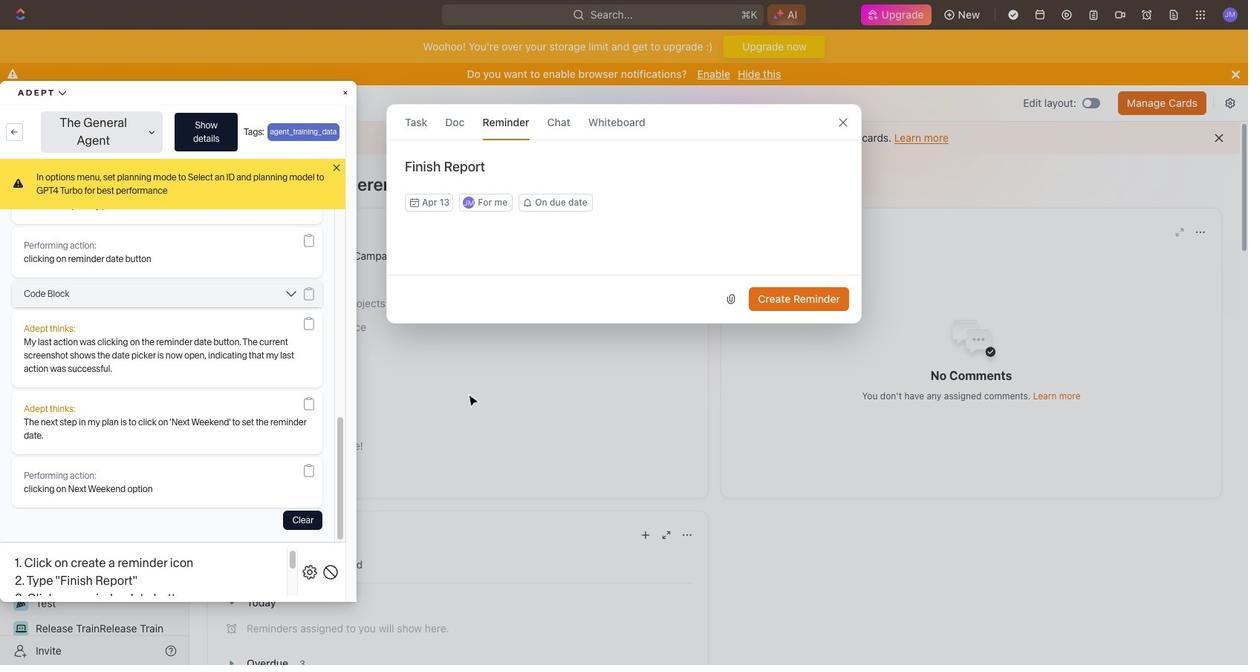Task type: describe. For each thing, give the bounding box(es) containing it.
user group image
[[226, 275, 238, 284]]

sidebar navigation
[[0, 85, 189, 666]]

Reminder na﻿me or type '/' for commands text field
[[387, 158, 861, 194]]



Task type: vqa. For each thing, say whether or not it's contained in the screenshot.
dialog
yes



Task type: locate. For each thing, give the bounding box(es) containing it.
user group image
[[15, 423, 26, 432]]

tab list
[[223, 548, 693, 584]]

alert
[[189, 122, 1240, 155]]

dialog
[[386, 104, 862, 324]]



